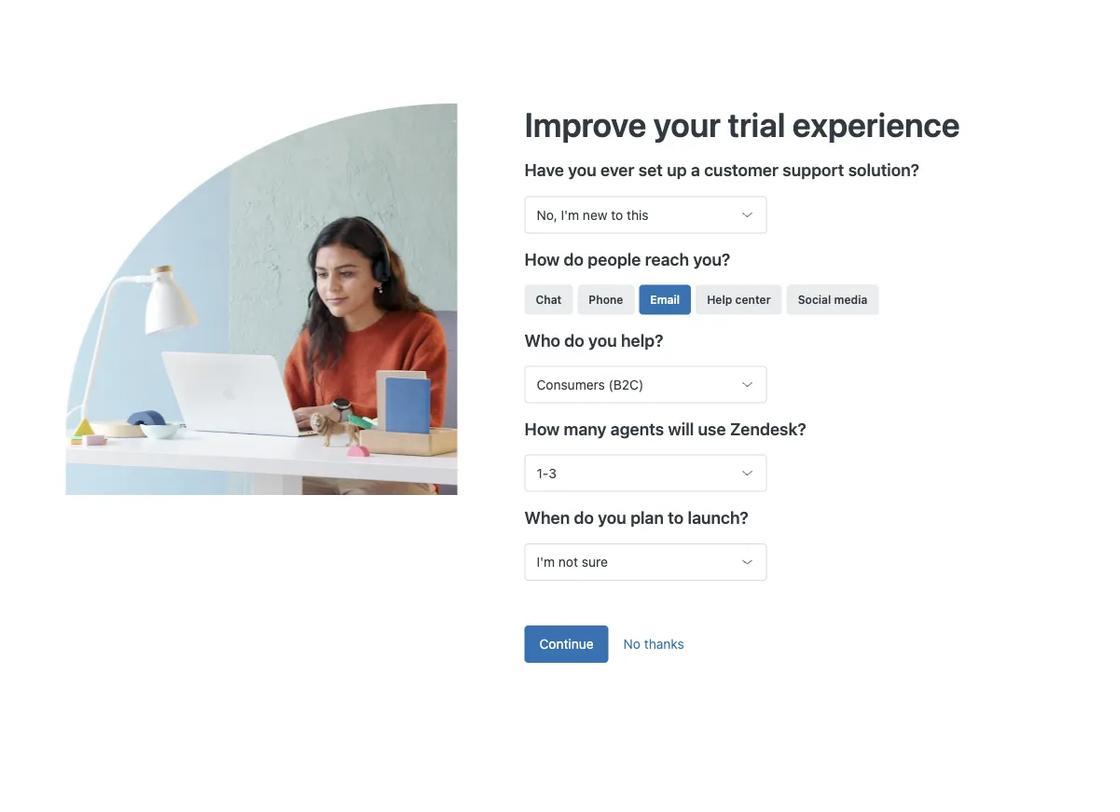 Task type: vqa. For each thing, say whether or not it's contained in the screenshot.
helpy Open theme context menu image
no



Task type: locate. For each thing, give the bounding box(es) containing it.
email
[[651, 293, 680, 306]]

1 vertical spatial do
[[565, 330, 585, 350]]

2 vertical spatial you
[[598, 508, 627, 528]]

phone
[[589, 293, 624, 306]]

1 vertical spatial you
[[589, 330, 617, 350]]

how for how do people reach you?
[[525, 249, 560, 269]]

1 horizontal spatial i'm
[[561, 207, 580, 222]]

i'm
[[561, 207, 580, 222], [537, 554, 555, 570]]

0 vertical spatial do
[[564, 249, 584, 269]]

1-
[[537, 466, 549, 481]]

i'm not sure button
[[525, 544, 767, 581]]

you?
[[694, 249, 731, 269]]

help?
[[621, 330, 664, 350]]

no thanks
[[624, 637, 685, 652]]

0 vertical spatial you
[[568, 160, 597, 180]]

do
[[564, 249, 584, 269], [565, 330, 585, 350], [574, 508, 594, 528]]

agents
[[611, 419, 664, 439]]

3
[[549, 466, 557, 481]]

do right who
[[565, 330, 585, 350]]

0 horizontal spatial i'm
[[537, 554, 555, 570]]

consumers (b2c) button
[[525, 366, 767, 404]]

how up the chat
[[525, 249, 560, 269]]

consumers (b2c)
[[537, 377, 644, 392]]

2 vertical spatial do
[[574, 508, 594, 528]]

how for how many agents will use zendesk?
[[525, 419, 560, 439]]

to left this at the right of page
[[611, 207, 623, 222]]

you left ever
[[568, 160, 597, 180]]

thanks
[[644, 637, 685, 652]]

sure
[[582, 554, 608, 570]]

no, i'm new to this button
[[525, 196, 767, 234]]

1 vertical spatial i'm
[[537, 554, 555, 570]]

you left plan
[[598, 508, 627, 528]]

reach
[[645, 249, 690, 269]]

do left people
[[564, 249, 584, 269]]

how left many
[[525, 419, 560, 439]]

zendesk?
[[730, 419, 807, 439]]

1 how from the top
[[525, 249, 560, 269]]

you for who
[[589, 330, 617, 350]]

i'm right no,
[[561, 207, 580, 222]]

launch?
[[688, 508, 749, 528]]

ever
[[601, 160, 635, 180]]

up
[[667, 160, 687, 180]]

when do you plan to launch?
[[525, 508, 749, 528]]

social media
[[798, 293, 868, 306]]

when
[[525, 508, 570, 528]]

you
[[568, 160, 597, 180], [589, 330, 617, 350], [598, 508, 627, 528]]

phone button
[[578, 285, 635, 315]]

0 vertical spatial how
[[525, 249, 560, 269]]

0 vertical spatial to
[[611, 207, 623, 222]]

0 horizontal spatial to
[[611, 207, 623, 222]]

how do people reach you?
[[525, 249, 731, 269]]

email button
[[639, 285, 691, 315]]

customer
[[705, 160, 779, 180]]

will
[[668, 419, 694, 439]]

no thanks button
[[609, 626, 700, 663]]

support
[[783, 160, 845, 180]]

1 horizontal spatial to
[[668, 508, 684, 528]]

to
[[611, 207, 623, 222], [668, 508, 684, 528]]

a
[[691, 160, 701, 180]]

you left "help?"
[[589, 330, 617, 350]]

how
[[525, 249, 560, 269], [525, 419, 560, 439]]

i'm left not
[[537, 554, 555, 570]]

have you ever set up a customer support solution?
[[525, 160, 920, 180]]

no
[[624, 637, 641, 652]]

do right when
[[574, 508, 594, 528]]

to right plan
[[668, 508, 684, 528]]

1 vertical spatial how
[[525, 419, 560, 439]]

0 vertical spatial i'm
[[561, 207, 580, 222]]

1-3
[[537, 466, 557, 481]]

2 how from the top
[[525, 419, 560, 439]]

do for who
[[565, 330, 585, 350]]

help center button
[[696, 285, 782, 315]]

solution?
[[849, 160, 920, 180]]

who do you help?
[[525, 330, 664, 350]]



Task type: describe. For each thing, give the bounding box(es) containing it.
customer service agent wearing a headset and sitting at a desk as balloons float through the air in celebration. image
[[66, 104, 525, 496]]

chat button
[[525, 285, 573, 315]]

chat
[[536, 293, 562, 306]]

use
[[698, 419, 726, 439]]

do for how
[[564, 249, 584, 269]]

media
[[835, 293, 868, 306]]

help
[[707, 293, 733, 306]]

have
[[525, 160, 564, 180]]

social media button
[[787, 285, 879, 315]]

your
[[654, 104, 721, 144]]

this
[[627, 207, 649, 222]]

1-3 button
[[525, 455, 767, 492]]

plan
[[631, 508, 664, 528]]

improve your trial experience
[[525, 104, 961, 144]]

(b2c)
[[609, 377, 644, 392]]

continue button
[[525, 626, 609, 663]]

how many agents will use zendesk?
[[525, 419, 807, 439]]

do for when
[[574, 508, 594, 528]]

improve
[[525, 104, 647, 144]]

many
[[564, 419, 607, 439]]

not
[[559, 554, 578, 570]]

consumers
[[537, 377, 605, 392]]

people
[[588, 249, 641, 269]]

new
[[583, 207, 608, 222]]

i'm inside popup button
[[561, 207, 580, 222]]

i'm inside popup button
[[537, 554, 555, 570]]

set
[[639, 160, 663, 180]]

center
[[736, 293, 771, 306]]

no,
[[537, 207, 558, 222]]

continue
[[540, 637, 594, 652]]

you for when
[[598, 508, 627, 528]]

to inside popup button
[[611, 207, 623, 222]]

no, i'm new to this
[[537, 207, 649, 222]]

trial
[[728, 104, 786, 144]]

experience
[[793, 104, 961, 144]]

who
[[525, 330, 561, 350]]

1 vertical spatial to
[[668, 508, 684, 528]]

i'm not sure
[[537, 554, 608, 570]]

help center
[[707, 293, 771, 306]]

social
[[798, 293, 832, 306]]



